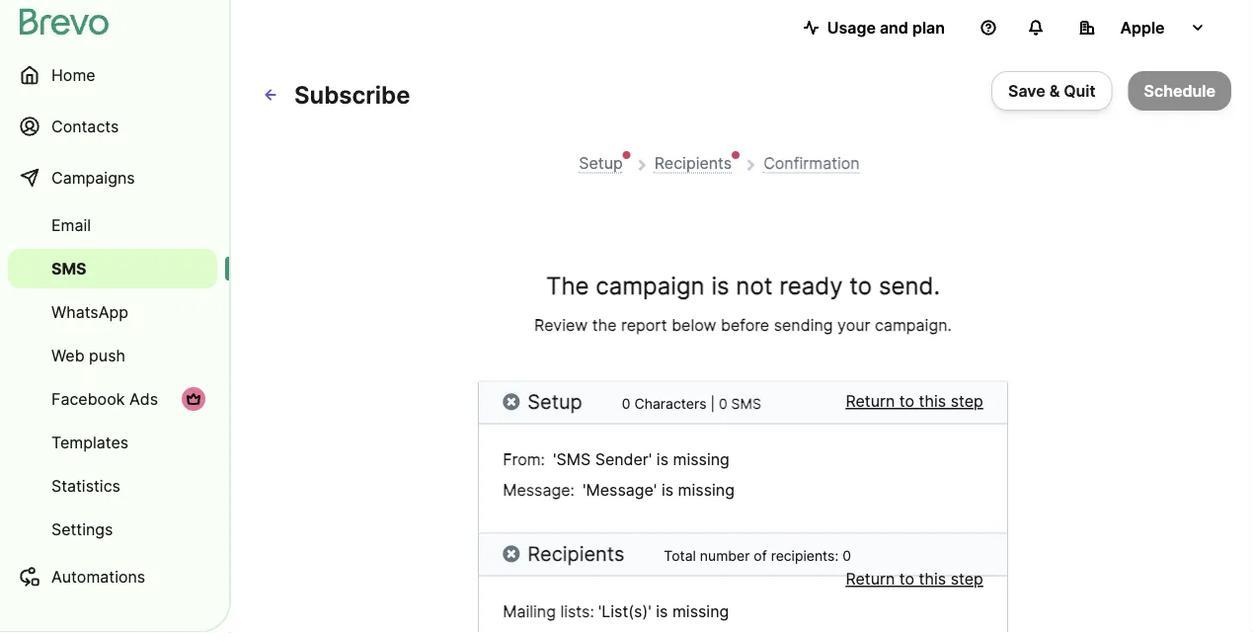 Task type: vqa. For each thing, say whether or not it's contained in the screenshot.
bottommost Recipients
yes



Task type: describe. For each thing, give the bounding box(es) containing it.
usage and plan button
[[788, 8, 961, 47]]

web
[[51, 346, 85, 365]]

step inside total number of recipients : 0 return to this step
[[951, 569, 984, 589]]

facebook ads link
[[8, 379, 217, 419]]

report
[[621, 316, 667, 335]]

home
[[51, 65, 95, 84]]

review
[[535, 316, 588, 335]]

recipients
[[771, 547, 835, 564]]

schedule
[[1145, 81, 1216, 100]]

message : 'message' is missing
[[503, 481, 735, 500]]

1 vertical spatial to
[[900, 392, 915, 411]]

from : 'sms sender' is missing
[[503, 450, 730, 469]]

email link
[[8, 205, 217, 245]]

total number of recipients : 0 return to this step
[[664, 547, 984, 589]]

before
[[721, 316, 770, 335]]

&
[[1050, 81, 1060, 100]]

the
[[546, 271, 589, 300]]

save
[[1009, 81, 1046, 100]]

1 this from the top
[[919, 392, 947, 411]]

contacts link
[[8, 103, 217, 150]]

lists
[[561, 602, 590, 621]]

quit
[[1064, 81, 1096, 100]]

templates
[[51, 433, 129, 452]]

campaign.
[[875, 316, 952, 335]]

return to this step
[[846, 392, 984, 411]]

confirmation
[[764, 153, 860, 172]]

apple
[[1121, 18, 1165, 37]]

the
[[592, 316, 617, 335]]

automations link
[[8, 553, 217, 601]]

settings
[[51, 520, 113, 539]]

facebook ads
[[51, 389, 158, 408]]

usage and plan
[[828, 18, 945, 37]]

home link
[[8, 51, 217, 99]]

: left 'sms
[[541, 450, 545, 469]]

templates link
[[8, 423, 217, 462]]

1 horizontal spatial 0
[[719, 395, 728, 412]]

sender'
[[595, 450, 652, 469]]

1 vertical spatial setup
[[528, 389, 583, 413]]

'list(s)'
[[598, 602, 652, 621]]

1 horizontal spatial recipients
[[655, 153, 732, 172]]

1 step from the top
[[951, 392, 984, 411]]

web push
[[51, 346, 125, 365]]

missing for 'list(s)' is missing
[[673, 602, 729, 621]]

whatsapp link
[[8, 292, 217, 332]]

|
[[711, 395, 715, 412]]

save & quit
[[1009, 81, 1096, 100]]

email
[[51, 215, 91, 235]]

facebook
[[51, 389, 125, 408]]

0 horizontal spatial recipients
[[528, 541, 625, 566]]

: inside total number of recipients : 0 return to this step
[[835, 547, 839, 564]]

: down 'sms
[[571, 481, 575, 500]]

missing for 'sms sender' is missing
[[673, 450, 730, 469]]

is right 'message'
[[662, 481, 674, 500]]

times circle image for recipients
[[503, 544, 520, 564]]

setup link
[[579, 153, 623, 173]]

0 inside total number of recipients : 0 return to this step
[[843, 547, 851, 564]]

contacts
[[51, 117, 119, 136]]

recipients link
[[655, 153, 732, 173]]

1 vertical spatial missing
[[678, 481, 735, 500]]

mailing lists : 'list(s)' is missing
[[503, 602, 729, 621]]



Task type: locate. For each thing, give the bounding box(es) containing it.
campaigns
[[51, 168, 135, 187]]

0 characters | 0 sms
[[622, 395, 762, 412]]

whatsapp
[[51, 302, 128, 322]]

is left not
[[712, 271, 730, 300]]

to inside total number of recipients : 0 return to this step
[[900, 569, 915, 589]]

1 return from the top
[[846, 392, 895, 411]]

web push link
[[8, 336, 217, 375]]

message
[[503, 481, 571, 500]]

schedule button
[[1129, 71, 1232, 111]]

recipients right 'setup' link
[[655, 153, 732, 172]]

is right 'list(s)'
[[656, 602, 668, 621]]

1 return to this step link from the top
[[846, 390, 984, 413]]

save & quit button
[[992, 71, 1113, 111]]

missing down 0 characters | 0 sms
[[673, 450, 730, 469]]

return inside total number of recipients : 0 return to this step
[[846, 569, 895, 589]]

return to this step link for recipients
[[846, 568, 984, 591]]

return
[[846, 392, 895, 411], [846, 569, 895, 589]]

and
[[880, 18, 909, 37]]

0 vertical spatial this
[[919, 392, 947, 411]]

missing down total
[[673, 602, 729, 621]]

step
[[951, 392, 984, 411], [951, 569, 984, 589]]

'sms
[[553, 450, 591, 469]]

usage
[[828, 18, 876, 37]]

: left 'list(s)'
[[590, 602, 594, 621]]

setup
[[579, 153, 623, 172], [528, 389, 583, 413]]

the campaign is not ready to send.
[[546, 271, 940, 300]]

ready
[[780, 271, 843, 300]]

: right of
[[835, 547, 839, 564]]

sms
[[51, 259, 87, 278], [732, 395, 762, 412]]

sms down email
[[51, 259, 87, 278]]

left___rvooi image
[[186, 391, 202, 407]]

1 vertical spatial step
[[951, 569, 984, 589]]

missing
[[673, 450, 730, 469], [678, 481, 735, 500], [673, 602, 729, 621]]

sms right |
[[732, 395, 762, 412]]

campaign
[[596, 271, 705, 300]]

times circle image up from
[[503, 392, 520, 411]]

return to this step link for setup
[[846, 390, 984, 413]]

missing up number
[[678, 481, 735, 500]]

1 vertical spatial return to this step link
[[846, 568, 984, 591]]

2 return to this step link from the top
[[846, 568, 984, 591]]

0 vertical spatial step
[[951, 392, 984, 411]]

times circle image
[[503, 392, 520, 411], [503, 544, 520, 564]]

times circle image up mailing
[[503, 544, 520, 564]]

2 this from the top
[[919, 569, 947, 589]]

setup left recipients link
[[579, 153, 623, 172]]

ads
[[129, 389, 158, 408]]

:
[[541, 450, 545, 469], [571, 481, 575, 500], [835, 547, 839, 564], [590, 602, 594, 621]]

is right sender' on the bottom
[[657, 450, 669, 469]]

0 vertical spatial return to this step link
[[846, 390, 984, 413]]

1 vertical spatial sms
[[732, 395, 762, 412]]

this inside total number of recipients : 0 return to this step
[[919, 569, 947, 589]]

0 vertical spatial missing
[[673, 450, 730, 469]]

this
[[919, 392, 947, 411], [919, 569, 947, 589]]

0 vertical spatial sms
[[51, 259, 87, 278]]

1 times circle image from the top
[[503, 392, 520, 411]]

to
[[850, 271, 872, 300], [900, 392, 915, 411], [900, 569, 915, 589]]

0 right |
[[719, 395, 728, 412]]

of
[[754, 547, 767, 564]]

1 vertical spatial return
[[846, 569, 895, 589]]

return to this step link
[[846, 390, 984, 413], [846, 568, 984, 591]]

below
[[672, 316, 717, 335]]

number
[[700, 547, 750, 564]]

0 right recipients
[[843, 547, 851, 564]]

review the report below before sending your campaign.
[[535, 316, 952, 335]]

1 vertical spatial this
[[919, 569, 947, 589]]

2 vertical spatial missing
[[673, 602, 729, 621]]

0 vertical spatial recipients
[[655, 153, 732, 172]]

0 horizontal spatial sms
[[51, 259, 87, 278]]

1 vertical spatial recipients
[[528, 541, 625, 566]]

sms link
[[8, 249, 217, 288]]

1 vertical spatial times circle image
[[503, 544, 520, 564]]

2 return from the top
[[846, 569, 895, 589]]

times circle image for setup
[[503, 392, 520, 411]]

0
[[622, 395, 631, 412], [719, 395, 728, 412], [843, 547, 851, 564]]

2 horizontal spatial 0
[[843, 547, 851, 564]]

0 vertical spatial return
[[846, 392, 895, 411]]

'message'
[[583, 481, 657, 500]]

recipients
[[655, 153, 732, 172], [528, 541, 625, 566]]

1 horizontal spatial sms
[[732, 395, 762, 412]]

0 horizontal spatial 0
[[622, 395, 631, 412]]

sending
[[774, 316, 833, 335]]

statistics link
[[8, 466, 217, 506]]

return inside return to this step link
[[846, 392, 895, 411]]

2 step from the top
[[951, 569, 984, 589]]

2 vertical spatial to
[[900, 569, 915, 589]]

0 vertical spatial times circle image
[[503, 392, 520, 411]]

2 times circle image from the top
[[503, 544, 520, 564]]

0 left characters
[[622, 395, 631, 412]]

from
[[503, 450, 541, 469]]

your
[[838, 316, 871, 335]]

apple button
[[1064, 8, 1222, 47]]

not
[[736, 271, 773, 300]]

automations
[[51, 567, 145, 586]]

plan
[[913, 18, 945, 37]]

recipients up 'lists'
[[528, 541, 625, 566]]

setup up 'sms
[[528, 389, 583, 413]]

confirmation link
[[764, 153, 860, 173]]

campaigns link
[[8, 154, 217, 202]]

0 vertical spatial to
[[850, 271, 872, 300]]

characters
[[635, 395, 707, 412]]

push
[[89, 346, 125, 365]]

send.
[[879, 271, 940, 300]]

is
[[712, 271, 730, 300], [657, 450, 669, 469], [662, 481, 674, 500], [656, 602, 668, 621]]

statistics
[[51, 476, 120, 495]]

subscribe
[[294, 80, 410, 109]]

mailing
[[503, 602, 556, 621]]

settings link
[[8, 510, 217, 549]]

0 vertical spatial setup
[[579, 153, 623, 172]]

total
[[664, 547, 696, 564]]



